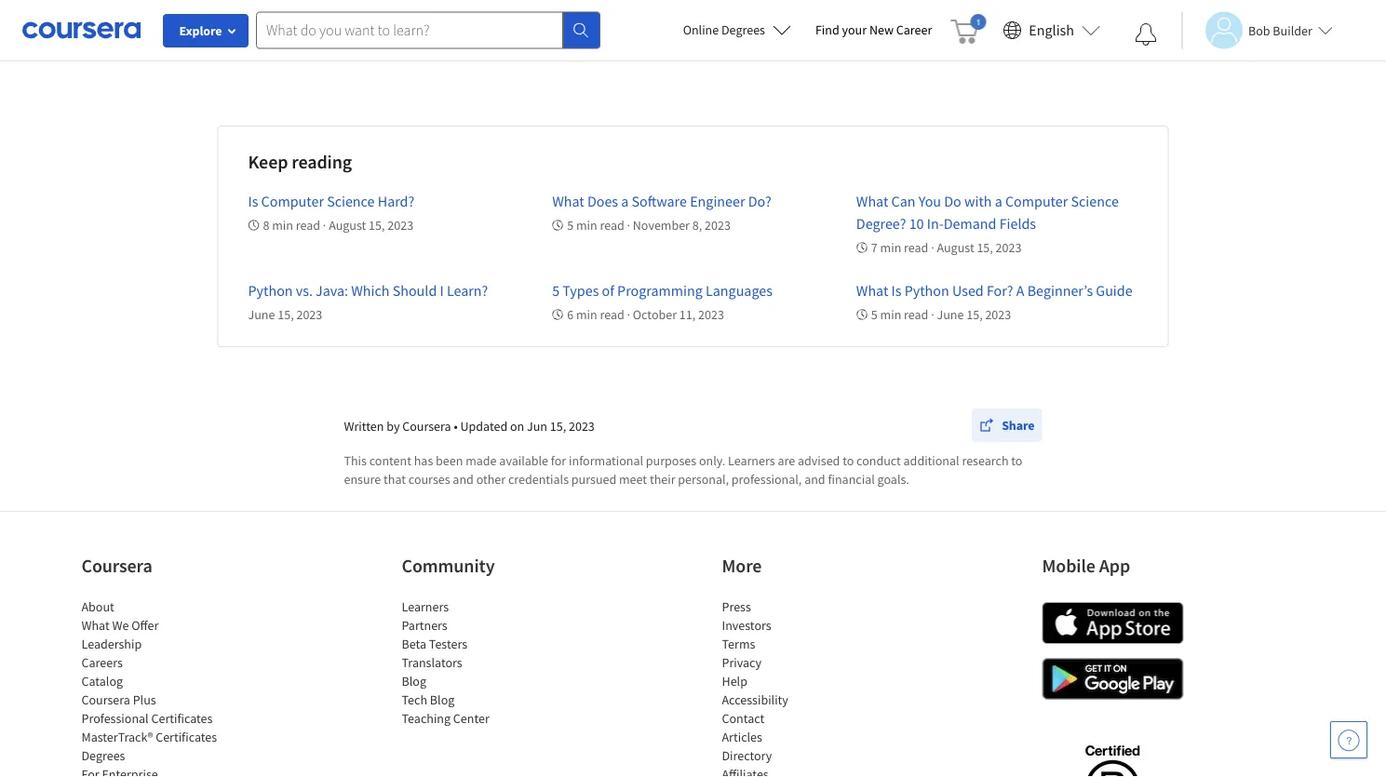 Task type: describe. For each thing, give the bounding box(es) containing it.
personal,
[[678, 471, 729, 488]]

1 horizontal spatial blog
[[430, 692, 455, 709]]

been
[[436, 453, 463, 469]]

2023 for 5 types of programming languages
[[698, 306, 724, 323]]

can
[[892, 192, 916, 210]]

2 to from the left
[[1012, 453, 1023, 469]]

2023 for what does a software engineer do?
[[705, 217, 731, 234]]

august for you
[[937, 239, 975, 256]]

do?
[[748, 192, 772, 210]]

what for what does a software engineer do?
[[552, 192, 585, 210]]

1 vertical spatial certificates
[[156, 729, 217, 746]]

15, for is computer science hard?
[[369, 217, 385, 234]]

what is python used for? a beginner's guide
[[857, 281, 1133, 300]]

financial
[[828, 471, 875, 488]]

for
[[551, 453, 566, 469]]

press
[[722, 599, 751, 616]]

computer inside what can you do with a computer science degree? 10 in-demand fields
[[1006, 192, 1068, 210]]

15, right jun at the left of the page
[[550, 418, 566, 434]]

science inside what can you do with a computer science degree? 10 in-demand fields
[[1071, 192, 1119, 210]]

i
[[440, 281, 444, 300]]

help
[[722, 673, 748, 690]]

learners inside learners partners beta testers translators blog tech blog teaching center
[[402, 599, 449, 616]]

do
[[945, 192, 962, 210]]

plus
[[133, 692, 156, 709]]

hide
[[663, 36, 693, 55]]

you
[[919, 192, 942, 210]]

career
[[897, 21, 932, 38]]

5 types of programming languages link
[[552, 281, 773, 300]]

about
[[81, 599, 114, 616]]

1 horizontal spatial is
[[892, 281, 902, 300]]

min for computer
[[272, 217, 293, 234]]

1 vertical spatial coursera
[[81, 555, 152, 578]]

explore button
[[163, 14, 249, 47]]

learners partners beta testers translators blog tech blog teaching center
[[402, 599, 490, 727]]

professional certificates link
[[81, 711, 213, 727]]

new
[[870, 21, 894, 38]]

fields
[[1000, 214, 1037, 233]]

mastertrack® certificates link
[[81, 729, 217, 746]]

python inside python vs. java: which should i learn? june 15, 2023
[[248, 281, 293, 300]]

0 vertical spatial certificates
[[151, 711, 213, 727]]

testers
[[429, 636, 468, 653]]

translators
[[402, 655, 463, 671]]

november
[[633, 217, 690, 234]]

professional
[[81, 711, 149, 727]]

catalog
[[81, 673, 123, 690]]

mobile
[[1043, 555, 1096, 578]]

coursera plus link
[[81, 692, 156, 709]]

about what we offer leadership careers catalog coursera plus professional certificates mastertrack® certificates degrees
[[81, 599, 217, 765]]

0 horizontal spatial is
[[248, 192, 258, 210]]

credentials
[[508, 471, 569, 488]]

min for can
[[881, 239, 902, 256]]

explore
[[179, 22, 222, 39]]

bob builder button
[[1182, 12, 1333, 49]]

5 for 5 min read · november 8, 2023
[[567, 217, 574, 234]]

reading
[[292, 150, 352, 174]]

available
[[499, 453, 549, 469]]

center
[[453, 711, 490, 727]]

bob builder
[[1249, 22, 1313, 39]]

0 vertical spatial blog
[[402, 673, 426, 690]]

degrees inside about what we offer leadership careers catalog coursera plus professional certificates mastertrack® certificates degrees
[[81, 748, 125, 765]]

made
[[466, 453, 497, 469]]

5 for 5 types of programming languages
[[552, 281, 560, 300]]

15, inside python vs. java: which should i learn? june 15, 2023
[[278, 306, 294, 323]]

engineer
[[690, 192, 745, 210]]

read for a
[[600, 217, 625, 234]]

5 types of programming languages
[[552, 281, 773, 300]]

which
[[351, 281, 390, 300]]

read for science
[[296, 217, 320, 234]]

a
[[1017, 281, 1025, 300]]

written by coursera • updated on jun 15, 2023
[[344, 418, 595, 434]]

1 to from the left
[[843, 453, 854, 469]]

teaching center link
[[402, 711, 490, 727]]

this
[[344, 453, 367, 469]]

used
[[953, 281, 984, 300]]

6
[[567, 306, 574, 323]]

degrees link
[[81, 748, 125, 765]]

· for science
[[323, 217, 326, 234]]

logo of certified b corporation image
[[1075, 735, 1151, 778]]

keep reading
[[248, 150, 352, 174]]

coursera inside about what we offer leadership careers catalog coursera plus professional certificates mastertrack® certificates degrees
[[81, 692, 130, 709]]

learners link
[[402, 599, 449, 616]]

teaching
[[402, 711, 451, 727]]

· for you
[[931, 239, 935, 256]]

pursued
[[572, 471, 617, 488]]

leadership link
[[81, 636, 142, 653]]

0 vertical spatial coursera
[[403, 418, 451, 434]]

hide sources
[[663, 36, 746, 55]]

leadership
[[81, 636, 142, 653]]

1 science from the left
[[327, 192, 375, 210]]

ensure
[[344, 471, 381, 488]]

2023 for is computer science hard?
[[388, 217, 414, 234]]

what we offer link
[[81, 617, 159, 634]]

october
[[633, 306, 677, 323]]

what inside about what we offer leadership careers catalog coursera plus professional certificates mastertrack® certificates degrees
[[81, 617, 110, 634]]

english
[[1029, 21, 1075, 40]]

tech blog link
[[402, 692, 455, 709]]

10
[[910, 214, 924, 233]]

8,
[[693, 217, 702, 234]]

help link
[[722, 673, 748, 690]]

5 min read · november 8, 2023
[[567, 217, 731, 234]]

their
[[650, 471, 676, 488]]

in-
[[927, 214, 944, 233]]

6 min read · october 11, 2023
[[567, 306, 724, 323]]

7 min read · august 15, 2023
[[872, 239, 1022, 256]]

a inside what can you do with a computer science degree? 10 in-demand fields
[[995, 192, 1003, 210]]

partners
[[402, 617, 448, 634]]

terms link
[[722, 636, 756, 653]]



Task type: locate. For each thing, give the bounding box(es) containing it.
contact link
[[722, 711, 765, 727]]

2 vertical spatial 5
[[872, 306, 878, 323]]

list containing press
[[722, 598, 881, 778]]

to up "financial"
[[843, 453, 854, 469]]

2 computer from the left
[[1006, 192, 1068, 210]]

15, down hard?
[[369, 217, 385, 234]]

share button
[[972, 409, 1043, 442], [972, 409, 1043, 442]]

accessibility link
[[722, 692, 789, 709]]

what can you do with a computer science degree? 10 in-demand fields link
[[857, 192, 1119, 233]]

read down is computer science hard? link
[[296, 217, 320, 234]]

about link
[[81, 599, 114, 616]]

· left november
[[627, 217, 630, 234]]

what down the 7
[[857, 281, 889, 300]]

2 june from the left
[[937, 306, 964, 323]]

what does a software engineer do? link
[[552, 192, 772, 210]]

1 vertical spatial 5
[[552, 281, 560, 300]]

show notifications image
[[1135, 23, 1158, 46]]

of
[[602, 281, 615, 300]]

computer up 8
[[261, 192, 324, 210]]

1 vertical spatial august
[[937, 239, 975, 256]]

2023 inside python vs. java: which should i learn? june 15, 2023
[[297, 306, 322, 323]]

and down been
[[453, 471, 474, 488]]

coursera down catalog link
[[81, 692, 130, 709]]

meet
[[619, 471, 647, 488]]

coursera image
[[22, 15, 141, 45]]

1 horizontal spatial computer
[[1006, 192, 1068, 210]]

15, down python vs. java: which should i learn? link
[[278, 306, 294, 323]]

august for science
[[329, 217, 366, 234]]

2 horizontal spatial list
[[722, 598, 881, 778]]

2023 right "11,"
[[698, 306, 724, 323]]

what is python used for? a beginner's guide link
[[857, 281, 1133, 300]]

list containing learners
[[402, 598, 560, 728]]

what for what can you do with a computer science degree? 10 in-demand fields
[[857, 192, 889, 210]]

sources
[[696, 36, 746, 55]]

· for a
[[627, 217, 630, 234]]

5 left types
[[552, 281, 560, 300]]

1 horizontal spatial science
[[1071, 192, 1119, 210]]

this content has been made available for informational purposes only. learners are advised to conduct additional research to ensure that courses and other credentials pursued meet their personal, professional, and financial goals.
[[344, 453, 1023, 488]]

· down what is python used for? a beginner's guide link
[[931, 306, 935, 323]]

0 horizontal spatial blog
[[402, 673, 426, 690]]

0 horizontal spatial list
[[81, 598, 240, 778]]

purposes
[[646, 453, 697, 469]]

2 a from the left
[[995, 192, 1003, 210]]

15, down the used
[[967, 306, 983, 323]]

0 vertical spatial degrees
[[722, 21, 765, 38]]

degrees down mastertrack®
[[81, 748, 125, 765]]

list for more
[[722, 598, 881, 778]]

•
[[454, 418, 458, 434]]

articles link
[[722, 729, 763, 746]]

0 horizontal spatial 5
[[552, 281, 560, 300]]

are
[[778, 453, 795, 469]]

types
[[563, 281, 599, 300]]

read down does
[[600, 217, 625, 234]]

· for python
[[931, 306, 935, 323]]

keep
[[248, 150, 288, 174]]

2023 down the fields
[[996, 239, 1022, 256]]

august down demand
[[937, 239, 975, 256]]

min for does
[[576, 217, 598, 234]]

list for coursera
[[81, 598, 240, 778]]

1 horizontal spatial june
[[937, 306, 964, 323]]

terms
[[722, 636, 756, 653]]

5 up types
[[567, 217, 574, 234]]

· left october
[[627, 306, 630, 323]]

your
[[842, 21, 867, 38]]

1 horizontal spatial list
[[402, 598, 560, 728]]

is up 5 min read · june 15, 2023
[[892, 281, 902, 300]]

directory link
[[722, 748, 772, 765]]

0 horizontal spatial science
[[327, 192, 375, 210]]

1 list from the left
[[81, 598, 240, 778]]

15, for what can you do with a computer science degree? 10 in-demand fields
[[977, 239, 993, 256]]

help center image
[[1338, 729, 1361, 752]]

read
[[296, 217, 320, 234], [600, 217, 625, 234], [904, 239, 929, 256], [600, 306, 625, 323], [904, 306, 929, 323]]

get it on google play image
[[1043, 658, 1184, 700]]

2023 down the vs.
[[297, 306, 322, 323]]

read for python
[[904, 306, 929, 323]]

min down 7 min read · august 15, 2023
[[881, 306, 902, 323]]

a right with
[[995, 192, 1003, 210]]

june down 8
[[248, 306, 275, 323]]

list item down mastertrack® certificates link
[[81, 766, 240, 778]]

does
[[588, 192, 618, 210]]

1 a from the left
[[621, 192, 629, 210]]

· for of
[[627, 306, 630, 323]]

What do you want to learn? text field
[[256, 12, 563, 49]]

15, for what is python used for? a beginner's guide
[[967, 306, 983, 323]]

download on the app store image
[[1043, 603, 1184, 644]]

learn?
[[447, 281, 488, 300]]

0 horizontal spatial august
[[329, 217, 366, 234]]

list item
[[81, 766, 240, 778], [722, 766, 881, 778]]

directory
[[722, 748, 772, 765]]

0 horizontal spatial to
[[843, 453, 854, 469]]

what for what is python used for? a beginner's guide
[[857, 281, 889, 300]]

careers
[[81, 655, 123, 671]]

8 min read · august 15, 2023
[[263, 217, 414, 234]]

0 horizontal spatial computer
[[261, 192, 324, 210]]

beta testers link
[[402, 636, 468, 653]]

app
[[1100, 555, 1131, 578]]

read down 10
[[904, 239, 929, 256]]

additional
[[904, 453, 960, 469]]

min right the 7
[[881, 239, 902, 256]]

what can you do with a computer science degree? 10 in-demand fields
[[857, 192, 1119, 233]]

2 horizontal spatial 5
[[872, 306, 878, 323]]

only.
[[699, 453, 726, 469]]

python vs. java: which should i learn? link
[[248, 281, 488, 300]]

2023 up informational
[[569, 418, 595, 434]]

is computer science hard? link
[[248, 192, 418, 210]]

coursera up about
[[81, 555, 152, 578]]

2 and from the left
[[805, 471, 826, 488]]

find your new career link
[[806, 19, 942, 42]]

that
[[384, 471, 406, 488]]

min right 6
[[576, 306, 598, 323]]

python up 5 min read · june 15, 2023
[[905, 281, 950, 300]]

0 horizontal spatial list item
[[81, 766, 240, 778]]

0 vertical spatial learners
[[728, 453, 775, 469]]

community
[[402, 555, 495, 578]]

june down the used
[[937, 306, 964, 323]]

june inside python vs. java: which should i learn? june 15, 2023
[[248, 306, 275, 323]]

science up guide
[[1071, 192, 1119, 210]]

learners inside this content has been made available for informational purposes only. learners are advised to conduct additional research to ensure that courses and other credentials pursued meet their personal, professional, and financial goals.
[[728, 453, 775, 469]]

list item for more
[[722, 766, 881, 778]]

1 and from the left
[[453, 471, 474, 488]]

online degrees button
[[668, 9, 806, 50]]

0 horizontal spatial and
[[453, 471, 474, 488]]

1 june from the left
[[248, 306, 275, 323]]

jun
[[527, 418, 548, 434]]

1 vertical spatial blog
[[430, 692, 455, 709]]

mobile app
[[1043, 555, 1131, 578]]

1 horizontal spatial 5
[[567, 217, 574, 234]]

what left does
[[552, 192, 585, 210]]

0 vertical spatial is
[[248, 192, 258, 210]]

and
[[453, 471, 474, 488], [805, 471, 826, 488]]

1 horizontal spatial list item
[[722, 766, 881, 778]]

vs.
[[296, 281, 313, 300]]

java:
[[316, 281, 348, 300]]

2023 right 8,
[[705, 217, 731, 234]]

1 horizontal spatial python
[[905, 281, 950, 300]]

with
[[965, 192, 992, 210]]

5 min read · june 15, 2023
[[872, 306, 1012, 323]]

read for of
[[600, 306, 625, 323]]

list
[[81, 598, 240, 778], [402, 598, 560, 728], [722, 598, 881, 778]]

read down 7 min read · august 15, 2023
[[904, 306, 929, 323]]

june
[[248, 306, 275, 323], [937, 306, 964, 323]]

5 for 5 min read · june 15, 2023
[[872, 306, 878, 323]]

content
[[369, 453, 412, 469]]

1 vertical spatial is
[[892, 281, 902, 300]]

degree?
[[857, 214, 907, 233]]

builder
[[1273, 22, 1313, 39]]

min for types
[[576, 306, 598, 323]]

1 computer from the left
[[261, 192, 324, 210]]

1 horizontal spatial a
[[995, 192, 1003, 210]]

python left the vs.
[[248, 281, 293, 300]]

0 horizontal spatial degrees
[[81, 748, 125, 765]]

7
[[872, 239, 878, 256]]

· down is computer science hard? link
[[323, 217, 326, 234]]

learners up professional, at the right bottom of the page
[[728, 453, 775, 469]]

shopping cart: 1 item image
[[951, 14, 987, 44]]

·
[[323, 217, 326, 234], [627, 217, 630, 234], [931, 239, 935, 256], [627, 306, 630, 323], [931, 306, 935, 323]]

2023 for what can you do with a computer science degree? 10 in-demand fields
[[996, 239, 1022, 256]]

3 list from the left
[[722, 598, 881, 778]]

professional,
[[732, 471, 802, 488]]

what down about
[[81, 617, 110, 634]]

articles
[[722, 729, 763, 746]]

read for you
[[904, 239, 929, 256]]

list item for coursera
[[81, 766, 240, 778]]

0 horizontal spatial a
[[621, 192, 629, 210]]

min down does
[[576, 217, 598, 234]]

1 list item from the left
[[81, 766, 240, 778]]

other
[[476, 471, 506, 488]]

0 horizontal spatial learners
[[402, 599, 449, 616]]

mastertrack®
[[81, 729, 153, 746]]

1 horizontal spatial and
[[805, 471, 826, 488]]

to
[[843, 453, 854, 469], [1012, 453, 1023, 469]]

min right 8
[[272, 217, 293, 234]]

certificates down professional certificates link
[[156, 729, 217, 746]]

what inside what can you do with a computer science degree? 10 in-demand fields
[[857, 192, 889, 210]]

coursera left •
[[403, 418, 451, 434]]

0 horizontal spatial python
[[248, 281, 293, 300]]

1 horizontal spatial to
[[1012, 453, 1023, 469]]

blog
[[402, 673, 426, 690], [430, 692, 455, 709]]

is computer science hard?
[[248, 192, 418, 210]]

2 science from the left
[[1071, 192, 1119, 210]]

list containing about
[[81, 598, 240, 778]]

2023 for what is python used for? a beginner's guide
[[986, 306, 1012, 323]]

15, down demand
[[977, 239, 993, 256]]

what up degree?
[[857, 192, 889, 210]]

investors link
[[722, 617, 772, 634]]

degrees right online
[[722, 21, 765, 38]]

1 horizontal spatial degrees
[[722, 21, 765, 38]]

1 python from the left
[[248, 281, 293, 300]]

online degrees
[[683, 21, 765, 38]]

2 python from the left
[[905, 281, 950, 300]]

updated
[[460, 418, 508, 434]]

hard?
[[378, 192, 415, 210]]

11,
[[680, 306, 696, 323]]

courses
[[409, 471, 450, 488]]

0 vertical spatial 5
[[567, 217, 574, 234]]

list for community
[[402, 598, 560, 728]]

blog up teaching center link
[[430, 692, 455, 709]]

certificates up mastertrack® certificates link
[[151, 711, 213, 727]]

2 vertical spatial coursera
[[81, 692, 130, 709]]

august down is computer science hard? link
[[329, 217, 366, 234]]

1 vertical spatial learners
[[402, 599, 449, 616]]

and down advised
[[805, 471, 826, 488]]

computer up the fields
[[1006, 192, 1068, 210]]

list item down directory link
[[722, 766, 881, 778]]

1 vertical spatial degrees
[[81, 748, 125, 765]]

science
[[327, 192, 375, 210], [1071, 192, 1119, 210]]

· down in-
[[931, 239, 935, 256]]

python vs. java: which should i learn? june 15, 2023
[[248, 281, 488, 323]]

by
[[387, 418, 400, 434]]

2023 down hard?
[[388, 217, 414, 234]]

to right research
[[1012, 453, 1023, 469]]

0 horizontal spatial june
[[248, 306, 275, 323]]

english button
[[996, 0, 1108, 61]]

None search field
[[256, 12, 601, 49]]

0 vertical spatial august
[[329, 217, 366, 234]]

informational
[[569, 453, 644, 469]]

catalog link
[[81, 673, 123, 690]]

5 down the 7
[[872, 306, 878, 323]]

read down of
[[600, 306, 625, 323]]

tech
[[402, 692, 427, 709]]

2023 down for?
[[986, 306, 1012, 323]]

1 horizontal spatial learners
[[728, 453, 775, 469]]

blog up tech on the bottom left of page
[[402, 673, 426, 690]]

is down the keep
[[248, 192, 258, 210]]

2 list from the left
[[402, 598, 560, 728]]

a right does
[[621, 192, 629, 210]]

programming
[[618, 281, 703, 300]]

1 horizontal spatial august
[[937, 239, 975, 256]]

learners up partners
[[402, 599, 449, 616]]

2 list item from the left
[[722, 766, 881, 778]]

min for is
[[881, 306, 902, 323]]

degrees inside popup button
[[722, 21, 765, 38]]

science up 8 min read · august 15, 2023
[[327, 192, 375, 210]]

translators link
[[402, 655, 463, 671]]

press link
[[722, 599, 751, 616]]



Task type: vqa. For each thing, say whether or not it's contained in the screenshot.


